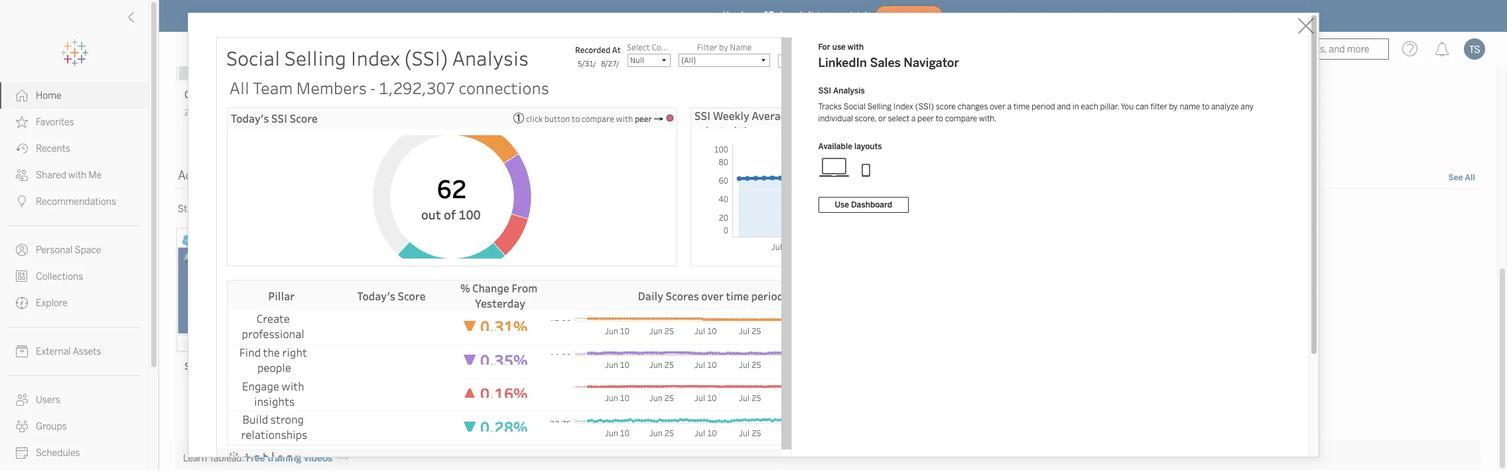 Task type: locate. For each thing, give the bounding box(es) containing it.
0 horizontal spatial with
[[68, 170, 86, 181]]

peer
[[918, 114, 934, 123]]

ago for business
[[449, 108, 462, 118]]

in right left
[[817, 10, 825, 21]]

right arrow image
[[337, 454, 349, 465]]

individual
[[819, 114, 853, 123]]

a left peer
[[912, 114, 916, 123]]

free training videos link
[[246, 453, 349, 465]]

1 horizontal spatial you
[[1121, 102, 1134, 111]]

buy
[[892, 12, 907, 20]]

1 vertical spatial you
[[1121, 102, 1134, 111]]

you left can
[[1121, 102, 1134, 111]]

4 ago from the left
[[893, 108, 906, 118]]

you left have
[[723, 10, 739, 21]]

with inside main navigation. press the up and down arrow keys to access links. element
[[68, 170, 86, 181]]

accelerators
[[178, 169, 247, 183]]

data
[[408, 204, 427, 215], [524, 204, 543, 215]]

0 horizontal spatial a
[[224, 204, 229, 215]]

2 minutes from the left
[[417, 108, 447, 118]]

1 vertical spatial your
[[387, 204, 406, 215]]

period
[[1032, 102, 1056, 111]]

groups
[[36, 421, 67, 433]]

2 ago from the left
[[449, 108, 462, 118]]

workbook.
[[269, 204, 313, 215]]

ago
[[227, 108, 240, 118], [449, 108, 462, 118], [670, 108, 684, 118], [893, 108, 906, 118], [1114, 108, 1127, 118]]

0 horizontal spatial in
[[367, 204, 374, 215]]

26
[[406, 108, 416, 118]]

use dashboard button
[[819, 197, 909, 213]]

business
[[406, 90, 446, 101]]

0 horizontal spatial data
[[408, 204, 427, 215]]

a
[[1008, 102, 1012, 111], [912, 114, 916, 123], [224, 204, 229, 215]]

videos
[[304, 453, 333, 465]]

25 minutes ago
[[184, 108, 240, 118], [628, 108, 684, 118]]

1 horizontal spatial in
[[817, 10, 825, 21]]

2 vertical spatial in
[[367, 204, 374, 215]]

40 minutes ago
[[849, 108, 906, 118]]

with up linkedin
[[848, 42, 864, 52]]

by
[[1170, 102, 1178, 111]]

use left sample
[[473, 204, 489, 215]]

to right the sign
[[376, 204, 385, 215]]

use
[[835, 200, 849, 210]]

1 vertical spatial use
[[473, 204, 489, 215]]

collections link
[[0, 263, 149, 290]]

a right over
[[1008, 102, 1012, 111]]

your
[[828, 10, 848, 21], [387, 204, 406, 215]]

5 ago from the left
[[1114, 108, 1127, 118]]

1 horizontal spatial a
[[912, 114, 916, 123]]

source,
[[429, 204, 460, 215]]

2 data from the left
[[524, 204, 543, 215]]

data left "source,"
[[408, 204, 427, 215]]

learn tableau.
[[183, 453, 244, 465]]

see all
[[1449, 173, 1476, 183]]

or inside the ssi analysis tracks social selling index (ssi) score changes over a time period and in each pillar. you can filter by name to analyze any individual score, or select a peer to compare with.
[[879, 114, 886, 123]]

1 25 minutes ago from the left
[[184, 108, 240, 118]]

name
[[1180, 102, 1201, 111]]

your left trial. on the right of the page
[[828, 10, 848, 21]]

with left me
[[68, 170, 86, 181]]

0 horizontal spatial or
[[462, 204, 471, 215]]

or
[[879, 114, 886, 123], [462, 204, 471, 215]]

0 horizontal spatial 25
[[184, 108, 194, 118]]

1 horizontal spatial data
[[524, 204, 543, 215]]

1 ago from the left
[[227, 108, 240, 118]]

recommendations
[[36, 196, 116, 208]]

favorites
[[36, 117, 74, 128]]

sample
[[491, 204, 522, 215]]

social
[[844, 102, 866, 111]]

1 horizontal spatial use
[[833, 42, 846, 52]]

0 vertical spatial or
[[879, 114, 886, 123]]

buy now
[[892, 12, 927, 20]]

in right the sign
[[367, 204, 374, 215]]

use dashboard
[[835, 200, 893, 210]]

in right and in the top right of the page
[[1073, 102, 1080, 111]]

5 minutes from the left
[[1082, 108, 1112, 118]]

shared
[[36, 170, 66, 181]]

select
[[888, 114, 910, 123]]

recents
[[36, 143, 70, 155]]

3 ago from the left
[[670, 108, 684, 118]]

minutes
[[196, 108, 225, 118], [417, 108, 447, 118], [639, 108, 669, 118], [861, 108, 891, 118], [1082, 108, 1112, 118]]

1 horizontal spatial with
[[848, 42, 864, 52]]

minutes for business
[[417, 108, 447, 118]]

2 horizontal spatial in
[[1073, 102, 1080, 111]]

score
[[936, 102, 956, 111]]

a left pre-
[[224, 204, 229, 215]]

0 horizontal spatial 25 minutes ago
[[184, 108, 240, 118]]

or right "source,"
[[462, 204, 471, 215]]

home
[[36, 90, 62, 102]]

free
[[246, 453, 265, 465]]

0 vertical spatial with
[[848, 42, 864, 52]]

2 horizontal spatial a
[[1008, 102, 1012, 111]]

ssi
[[819, 86, 832, 96]]

explore
[[36, 298, 68, 309]]

1 minutes from the left
[[196, 108, 225, 118]]

to
[[1203, 102, 1210, 111], [936, 114, 944, 123], [376, 204, 385, 215], [545, 204, 554, 215]]

1 vertical spatial a
[[912, 114, 916, 123]]

you
[[723, 10, 739, 21], [1121, 102, 1134, 111]]

0 vertical spatial your
[[828, 10, 848, 21]]

1 vertical spatial in
[[1073, 102, 1080, 111]]

1 horizontal spatial 25 minutes ago
[[628, 108, 684, 118]]

with
[[848, 42, 864, 52], [68, 170, 86, 181]]

training
[[267, 453, 302, 465]]

to right the name
[[1203, 102, 1210, 111]]

use right for
[[833, 42, 846, 52]]

1 vertical spatial or
[[462, 204, 471, 215]]

in
[[817, 10, 825, 21], [1073, 102, 1080, 111], [367, 204, 374, 215]]

0 vertical spatial you
[[723, 10, 739, 21]]

users link
[[0, 387, 149, 413]]

selling
[[868, 102, 892, 111]]

your right the sign
[[387, 204, 406, 215]]

sign
[[347, 204, 365, 215]]

see all link
[[1448, 171, 1477, 185]]

indicators
[[215, 90, 259, 101]]

or down selling
[[879, 114, 886, 123]]

3 minutes from the left
[[639, 108, 669, 118]]

data right sample
[[524, 204, 543, 215]]

linkedin
[[819, 56, 867, 70]]

0 vertical spatial use
[[833, 42, 846, 52]]

you inside the ssi analysis tracks social selling index (ssi) score changes over a time period and in each pillar. you can filter by name to analyze any individual score, or select a peer to compare with.
[[1121, 102, 1134, 111]]

0 vertical spatial a
[[1008, 102, 1012, 111]]

1 vertical spatial with
[[68, 170, 86, 181]]

4 minutes from the left
[[861, 108, 891, 118]]

personal space
[[36, 245, 101, 256]]

1 horizontal spatial 25
[[628, 108, 637, 118]]

external assets
[[36, 346, 101, 358]]

filter
[[1151, 102, 1168, 111]]

with.
[[980, 114, 997, 123]]

and
[[1057, 102, 1071, 111]]

2 25 from the left
[[628, 108, 637, 118]]

get
[[556, 204, 569, 215]]

1 horizontal spatial or
[[879, 114, 886, 123]]



Task type: vqa. For each thing, say whether or not it's contained in the screenshot.
Space
yes



Task type: describe. For each thing, give the bounding box(es) containing it.
schedules link
[[0, 440, 149, 467]]

external
[[36, 346, 71, 358]]

you have 13 days left in your trial.
[[723, 10, 870, 21]]

oracle
[[628, 362, 656, 373]]

in inside the ssi analysis tracks social selling index (ssi) score changes over a time period and in each pillar. you can filter by name to analyze any individual score, or select a peer to compare with.
[[1073, 102, 1080, 111]]

buy now button
[[875, 5, 944, 27]]

phone image
[[850, 157, 882, 178]]

have
[[742, 10, 762, 21]]

from
[[201, 204, 222, 215]]

shared with me
[[36, 170, 102, 181]]

index
[[894, 102, 914, 111]]

built
[[248, 204, 267, 215]]

for use with linkedin sales navigator
[[819, 42, 960, 70]]

0 vertical spatial in
[[817, 10, 825, 21]]

use inside for use with linkedin sales navigator
[[833, 42, 846, 52]]

days
[[777, 10, 798, 21]]

collections
[[36, 271, 83, 283]]

with inside for use with linkedin sales navigator
[[848, 42, 864, 52]]

ssi analysis tracks social selling index (ssi) score changes over a time period and in each pillar. you can filter by name to analyze any individual score, or select a peer to compare with.
[[819, 86, 1254, 123]]

1 25 from the left
[[184, 108, 194, 118]]

ago for global indicators
[[227, 108, 240, 118]]

recommendations link
[[0, 188, 149, 215]]

minutes for global indicators
[[196, 108, 225, 118]]

sales
[[870, 56, 901, 70]]

13
[[765, 10, 775, 21]]

1 horizontal spatial your
[[828, 10, 848, 21]]

40
[[849, 108, 860, 118]]

score,
[[855, 114, 877, 123]]

main navigation. press the up and down arrow keys to access links. element
[[0, 82, 149, 471]]

tableau.
[[209, 453, 244, 465]]

recents link
[[0, 135, 149, 162]]

home link
[[0, 82, 149, 109]]

personal space link
[[0, 237, 149, 263]]

time
[[1014, 102, 1030, 111]]

changes
[[958, 102, 989, 111]]

tracks
[[819, 102, 842, 111]]

dashboard
[[851, 200, 893, 210]]

learn
[[183, 453, 207, 465]]

navigator
[[904, 56, 960, 70]]

global indicators
[[184, 90, 259, 101]]

42
[[1071, 108, 1081, 118]]

users
[[36, 395, 60, 406]]

shared with me link
[[0, 162, 149, 188]]

trial.
[[850, 10, 870, 21]]

available
[[819, 142, 853, 151]]

0 horizontal spatial you
[[723, 10, 739, 21]]

to left get
[[545, 204, 554, 215]]

2 25 minutes ago from the left
[[628, 108, 684, 118]]

started.
[[571, 204, 604, 215]]

oracle eloqua
[[628, 362, 688, 373]]

2 vertical spatial a
[[224, 204, 229, 215]]

available layouts
[[819, 142, 882, 151]]

ago for economy
[[893, 108, 906, 118]]

layouts
[[855, 142, 882, 151]]

to down score
[[936, 114, 944, 123]]

(ssi)
[[916, 102, 934, 111]]

eloqua
[[658, 362, 688, 373]]

0 horizontal spatial use
[[473, 204, 489, 215]]

economy
[[849, 90, 890, 101]]

minutes for economy
[[861, 108, 891, 118]]

assets
[[73, 346, 101, 358]]

analysis
[[834, 86, 865, 96]]

each
[[1081, 102, 1099, 111]]

1 data from the left
[[408, 204, 427, 215]]

pillar.
[[1101, 102, 1120, 111]]

external assets link
[[0, 338, 149, 365]]

laptop image
[[819, 157, 850, 178]]

groups link
[[0, 413, 149, 440]]

all
[[1466, 173, 1476, 183]]

over
[[990, 102, 1006, 111]]

global
[[184, 90, 212, 101]]

salesforce
[[184, 362, 230, 373]]

start
[[178, 204, 199, 215]]

analyze
[[1212, 102, 1239, 111]]

navigation panel element
[[0, 40, 149, 471]]

can
[[1136, 102, 1149, 111]]

26 minutes ago
[[406, 108, 462, 118]]

any
[[1241, 102, 1254, 111]]

now
[[909, 12, 927, 20]]

compare
[[946, 114, 978, 123]]

0 horizontal spatial your
[[387, 204, 406, 215]]

space
[[75, 245, 101, 256]]

favorites link
[[0, 109, 149, 135]]

start from a pre-built workbook. simply sign in to your data source, or use sample data to get started.
[[178, 204, 604, 215]]

explore link
[[0, 290, 149, 317]]

see
[[1449, 173, 1464, 183]]

personal
[[36, 245, 73, 256]]

42 minutes ago
[[1071, 108, 1127, 118]]

free training videos
[[246, 453, 333, 465]]



